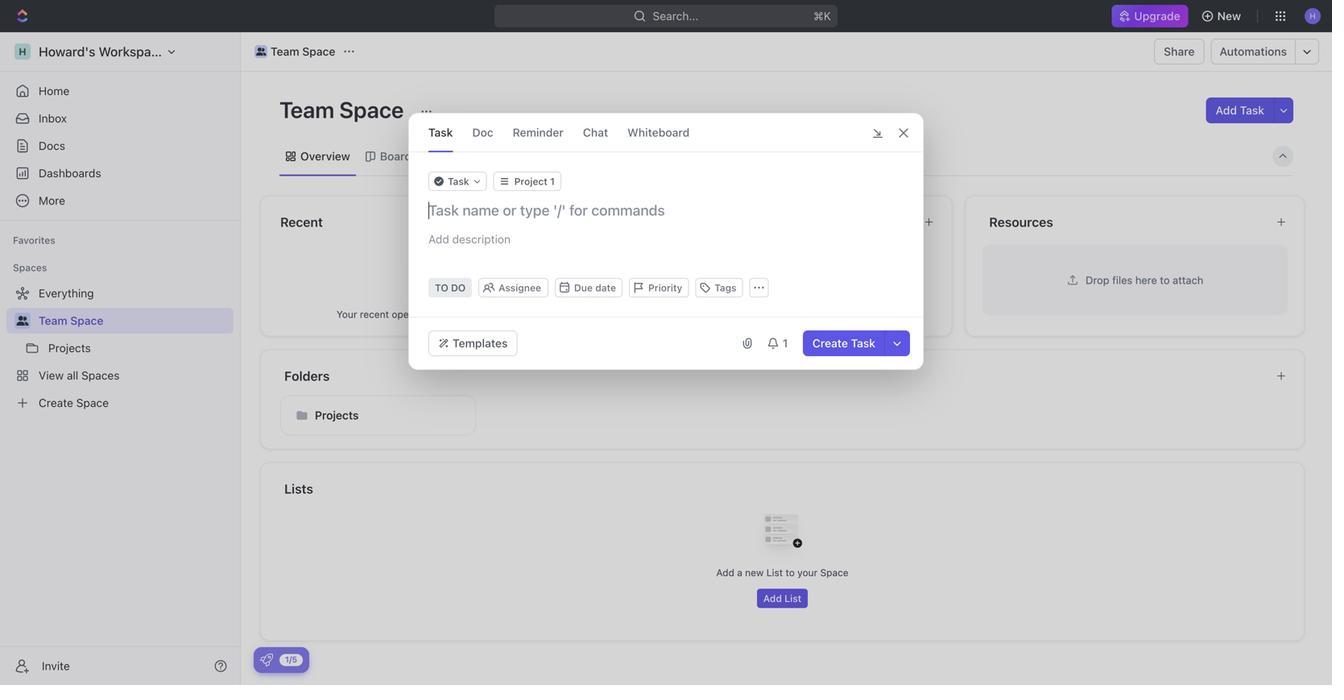 Task type: describe. For each thing, give the bounding box(es) containing it.
1 vertical spatial docs
[[633, 214, 664, 230]]

your
[[337, 309, 357, 320]]

this
[[826, 309, 842, 320]]

team space tree
[[6, 280, 234, 416]]

task inside the create task button
[[852, 336, 876, 350]]

task button
[[429, 172, 487, 191]]

add list button
[[757, 589, 808, 608]]

add for add task
[[1216, 104, 1238, 117]]

1 vertical spatial team space
[[280, 96, 409, 123]]

due date button
[[555, 278, 623, 297]]

you
[[682, 309, 699, 320]]

task button
[[429, 114, 453, 152]]

due
[[575, 282, 593, 293]]

board
[[380, 149, 412, 163]]

1 button
[[761, 330, 797, 356]]

drop files here to attach
[[1086, 274, 1204, 286]]

dashboards link
[[6, 160, 234, 186]]

1 horizontal spatial team space link
[[251, 42, 340, 61]]

overview link
[[297, 145, 350, 168]]

board link
[[377, 145, 412, 168]]

a
[[738, 567, 743, 578]]

docs inside sidebar navigation
[[39, 139, 65, 152]]

tags button
[[696, 278, 743, 297]]

will
[[456, 309, 471, 320]]

to inside to do dropdown button
[[435, 282, 449, 293]]

0 vertical spatial team
[[271, 45, 300, 58]]

no most used docs image
[[751, 243, 815, 308]]

add for add a new list to your space
[[717, 567, 735, 578]]

priority button
[[629, 278, 689, 297]]

folders button
[[284, 366, 1264, 386]]

list inside add list button
[[785, 593, 802, 604]]

to do
[[435, 282, 466, 293]]

your recent opened items will show here.
[[337, 309, 524, 320]]

share button
[[1155, 39, 1205, 64]]

add task
[[1216, 104, 1265, 117]]

to do button
[[429, 278, 472, 297]]

haven't
[[701, 309, 735, 320]]

added
[[738, 309, 766, 320]]

reminder button
[[513, 114, 564, 152]]

here.
[[500, 309, 524, 320]]

opened
[[392, 309, 426, 320]]

table link
[[625, 145, 657, 168]]

inbox
[[39, 112, 67, 125]]

doc
[[473, 126, 494, 139]]

due date
[[575, 282, 617, 293]]

automations button
[[1212, 39, 1296, 64]]

folders
[[284, 368, 330, 384]]

drop
[[1086, 274, 1110, 286]]

templates button
[[429, 330, 518, 356]]

1 vertical spatial list
[[767, 567, 783, 578]]

lists
[[284, 481, 313, 496]]

no recent items image
[[398, 243, 462, 308]]

whiteboard button
[[628, 114, 690, 152]]

new button
[[1196, 3, 1252, 29]]

templates
[[453, 336, 508, 350]]

you haven't added any docs to this location.
[[682, 309, 884, 320]]

any
[[769, 309, 785, 320]]

your
[[798, 567, 818, 578]]

calendar
[[491, 149, 539, 163]]

projects button
[[280, 395, 476, 436]]

resources button
[[989, 212, 1264, 232]]

user group image inside team space tree
[[17, 316, 29, 326]]

lists button
[[284, 479, 1286, 498]]

to right the here
[[1161, 274, 1171, 286]]

projects
[[315, 409, 359, 422]]

upgrade link
[[1112, 5, 1189, 27]]

priority
[[649, 282, 683, 293]]

location.
[[845, 309, 884, 320]]

assignee button
[[480, 281, 547, 294]]

onboarding checklist button element
[[260, 654, 273, 666]]

add for add list
[[764, 593, 782, 604]]

chat
[[583, 126, 609, 139]]

add list
[[764, 593, 802, 604]]

dialog containing task
[[409, 113, 924, 370]]

new
[[746, 567, 764, 578]]

home
[[39, 84, 70, 98]]

1 vertical spatial team
[[280, 96, 335, 123]]

assignee
[[499, 282, 542, 293]]



Task type: locate. For each thing, give the bounding box(es) containing it.
create task button
[[803, 330, 886, 356]]

invite
[[42, 659, 70, 673]]

team space link inside tree
[[39, 308, 230, 334]]

share
[[1165, 45, 1195, 58]]

add
[[1216, 104, 1238, 117], [717, 567, 735, 578], [764, 593, 782, 604]]

add inside add task button
[[1216, 104, 1238, 117]]

task up the list link on the top of page
[[429, 126, 453, 139]]

0 horizontal spatial team space link
[[39, 308, 230, 334]]

date
[[596, 282, 617, 293]]

upgrade
[[1135, 9, 1181, 23]]

2 horizontal spatial add
[[1216, 104, 1238, 117]]

1 horizontal spatial user group image
[[256, 48, 266, 56]]

to left your
[[786, 567, 795, 578]]

whiteboard
[[628, 126, 690, 139]]

0 horizontal spatial docs
[[39, 139, 65, 152]]

team
[[271, 45, 300, 58], [280, 96, 335, 123], [39, 314, 67, 327]]

recent
[[280, 214, 323, 230]]

attach
[[1173, 274, 1204, 286]]

1
[[783, 336, 788, 350]]

add left "a"
[[717, 567, 735, 578]]

1/5
[[285, 655, 297, 664]]

spaces
[[13, 262, 47, 273]]

create task
[[813, 336, 876, 350]]

2 vertical spatial team space
[[39, 314, 104, 327]]

user group image
[[256, 48, 266, 56], [17, 316, 29, 326]]

priority button
[[629, 278, 689, 297]]

0 horizontal spatial user group image
[[17, 316, 29, 326]]

tags
[[715, 282, 737, 293]]

1 button
[[761, 330, 797, 356]]

items
[[429, 309, 454, 320]]

1 vertical spatial user group image
[[17, 316, 29, 326]]

0 horizontal spatial list
[[442, 149, 461, 163]]

Task name or type '/' for commands text field
[[429, 201, 907, 220]]

doc button
[[473, 114, 494, 152]]

0 vertical spatial team space link
[[251, 42, 340, 61]]

task
[[1241, 104, 1265, 117], [429, 126, 453, 139], [448, 176, 469, 187], [852, 336, 876, 350]]

add a new list to your space
[[717, 567, 849, 578]]

resources
[[990, 214, 1054, 230]]

task inside task dropdown button
[[448, 176, 469, 187]]

2 vertical spatial list
[[785, 593, 802, 604]]

dashboards
[[39, 166, 101, 180]]

space
[[302, 45, 336, 58], [340, 96, 404, 123], [70, 314, 104, 327], [821, 567, 849, 578]]

dialog
[[409, 113, 924, 370]]

gantt link
[[565, 145, 598, 168]]

2 horizontal spatial list
[[785, 593, 802, 604]]

1 vertical spatial team space link
[[39, 308, 230, 334]]

add down add a new list to your space
[[764, 593, 782, 604]]

inbox link
[[6, 106, 234, 131]]

create
[[813, 336, 849, 350]]

list
[[442, 149, 461, 163], [767, 567, 783, 578], [785, 593, 802, 604]]

table
[[628, 149, 657, 163]]

user group image inside team space link
[[256, 48, 266, 56]]

add down automations button
[[1216, 104, 1238, 117]]

list down add a new list to your space
[[785, 593, 802, 604]]

docs right any
[[788, 309, 811, 320]]

docs link
[[6, 133, 234, 159]]

chat button
[[583, 114, 609, 152]]

list link
[[438, 145, 461, 168]]

files
[[1113, 274, 1133, 286]]

0 vertical spatial docs
[[39, 139, 65, 152]]

add inside add list button
[[764, 593, 782, 604]]

docs
[[39, 139, 65, 152], [633, 214, 664, 230], [788, 309, 811, 320]]

1 horizontal spatial list
[[767, 567, 783, 578]]

docs down inbox
[[39, 139, 65, 152]]

task inside add task button
[[1241, 104, 1265, 117]]

0 vertical spatial user group image
[[256, 48, 266, 56]]

2 vertical spatial docs
[[788, 309, 811, 320]]

0 vertical spatial add
[[1216, 104, 1238, 117]]

1 horizontal spatial docs
[[633, 214, 664, 230]]

onboarding checklist button image
[[260, 654, 273, 666]]

reminder
[[513, 126, 564, 139]]

task down the list link on the top of page
[[448, 176, 469, 187]]

1 vertical spatial add
[[717, 567, 735, 578]]

team space inside tree
[[39, 314, 104, 327]]

home link
[[6, 78, 234, 104]]

no lists icon. image
[[751, 502, 815, 566]]

space inside tree
[[70, 314, 104, 327]]

overview
[[301, 149, 350, 163]]

favorites
[[13, 235, 55, 246]]

team inside tree
[[39, 314, 67, 327]]

tags button
[[696, 278, 743, 297]]

add task button
[[1207, 98, 1275, 123]]

team space
[[271, 45, 336, 58], [280, 96, 409, 123], [39, 314, 104, 327]]

automations
[[1220, 45, 1288, 58]]

to left the this
[[814, 309, 823, 320]]

team space link
[[251, 42, 340, 61], [39, 308, 230, 334]]

list up task dropdown button
[[442, 149, 461, 163]]

task down location.
[[852, 336, 876, 350]]

1 horizontal spatial add
[[764, 593, 782, 604]]

0 horizontal spatial add
[[717, 567, 735, 578]]

new
[[1218, 9, 1242, 23]]

search...
[[653, 9, 699, 23]]

favorites button
[[6, 230, 62, 250]]

2 vertical spatial add
[[764, 593, 782, 604]]

2 horizontal spatial docs
[[788, 309, 811, 320]]

list inside the list link
[[442, 149, 461, 163]]

here
[[1136, 274, 1158, 286]]

do
[[451, 282, 466, 293]]

list right new
[[767, 567, 783, 578]]

0 vertical spatial list
[[442, 149, 461, 163]]

0 vertical spatial team space
[[271, 45, 336, 58]]

to
[[1161, 274, 1171, 286], [435, 282, 449, 293], [814, 309, 823, 320], [786, 567, 795, 578]]

2 vertical spatial team
[[39, 314, 67, 327]]

recent
[[360, 309, 389, 320]]

docs down "table" link
[[633, 214, 664, 230]]

show
[[474, 309, 498, 320]]

⌘k
[[814, 9, 832, 23]]

sidebar navigation
[[0, 32, 241, 685]]

task down automations button
[[1241, 104, 1265, 117]]

to left do
[[435, 282, 449, 293]]

gantt
[[569, 149, 598, 163]]



Task type: vqa. For each thing, say whether or not it's contained in the screenshot.
the bottommost Add
yes



